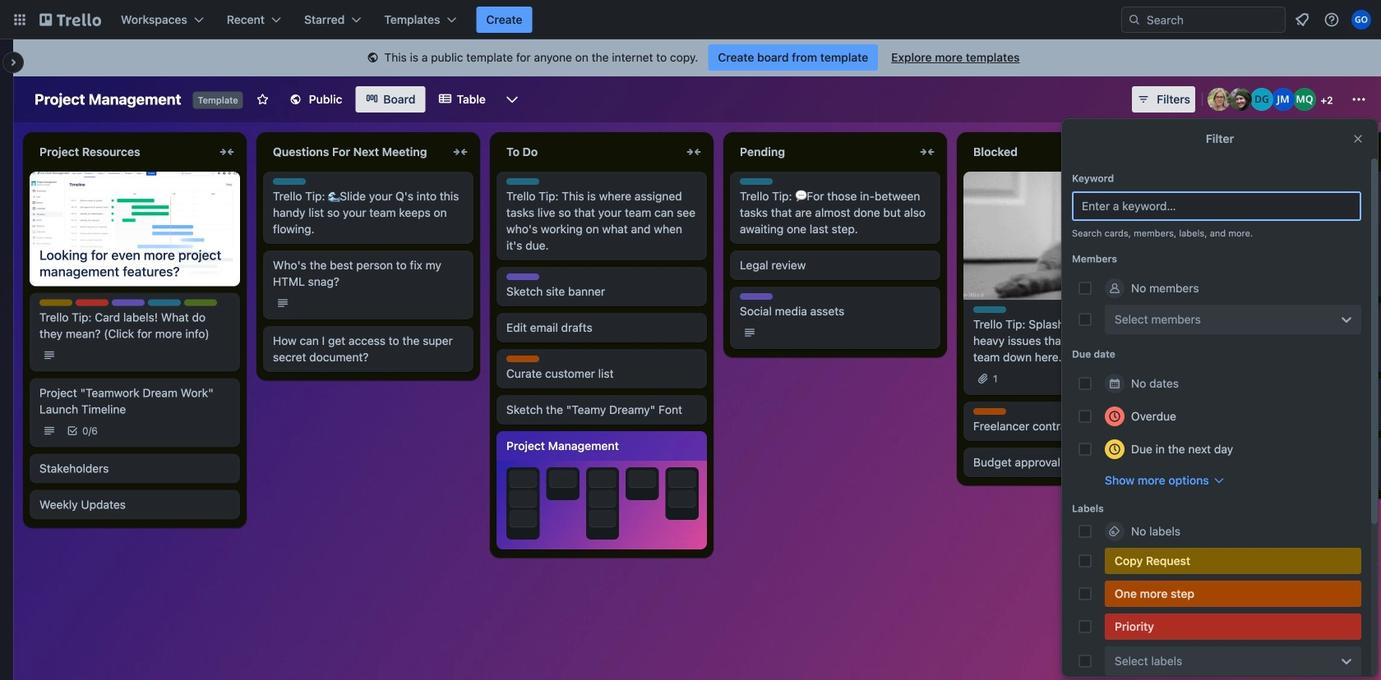 Task type: locate. For each thing, give the bounding box(es) containing it.
color: yellow, title: "copy request" element
[[39, 300, 72, 306], [1105, 549, 1362, 575]]

1 collapse list image from the left
[[451, 142, 470, 162]]

0 horizontal spatial color: purple, title: "design team" element
[[112, 300, 145, 306]]

collapse list image
[[217, 142, 237, 162], [684, 142, 704, 162]]

1 horizontal spatial color: yellow, title: "copy request" element
[[1105, 549, 1362, 575]]

customize views image
[[504, 91, 520, 108]]

color: red, title: "priority" element
[[76, 300, 109, 306], [1105, 614, 1362, 641]]

2 vertical spatial color: orange, title: "one more step" element
[[1105, 581, 1362, 608]]

0 vertical spatial color: orange, title: "one more step" element
[[507, 356, 540, 363]]

0 vertical spatial color: red, title: "priority" element
[[76, 300, 109, 306]]

color: sky, title: "trello tip" element
[[273, 178, 306, 185], [507, 178, 540, 185], [740, 178, 773, 185], [1207, 231, 1240, 238], [148, 300, 181, 306], [974, 307, 1007, 313]]

primary element
[[0, 0, 1382, 39]]

None text field
[[30, 139, 214, 165]]

collapse list image
[[451, 142, 470, 162], [918, 142, 938, 162]]

color: purple, title: "design team" element
[[507, 274, 540, 280], [740, 294, 773, 300], [112, 300, 145, 306]]

None text field
[[497, 139, 681, 165], [730, 139, 915, 165], [964, 139, 1148, 165], [1197, 139, 1382, 165], [497, 139, 681, 165], [730, 139, 915, 165], [964, 139, 1148, 165], [1197, 139, 1382, 165]]

0 horizontal spatial color: yellow, title: "copy request" element
[[39, 300, 72, 306]]

1 horizontal spatial collapse list image
[[684, 142, 704, 162]]

0 horizontal spatial color: orange, title: "one more step" element
[[507, 356, 540, 363]]

star or unstar board image
[[256, 93, 270, 106]]

0 notifications image
[[1293, 10, 1313, 30]]

1 vertical spatial color: orange, title: "one more step" element
[[974, 409, 1007, 415]]

1 horizontal spatial color: orange, title: "one more step" element
[[974, 409, 1007, 415]]

0 horizontal spatial collapse list image
[[451, 142, 470, 162]]

1 horizontal spatial collapse list image
[[918, 142, 938, 162]]

1 vertical spatial color: yellow, title: "copy request" element
[[1105, 549, 1362, 575]]

2 collapse list image from the left
[[918, 142, 938, 162]]

1 horizontal spatial color: red, title: "priority" element
[[1105, 614, 1362, 641]]

2 horizontal spatial color: purple, title: "design team" element
[[740, 294, 773, 300]]

0 horizontal spatial collapse list image
[[217, 142, 237, 162]]

2 collapse list image from the left
[[684, 142, 704, 162]]

melody qiao (melodyqiao) image
[[1294, 88, 1317, 111]]

caity (caity) image
[[1230, 88, 1253, 111]]

devan goldstein (devangoldstein2) image
[[1251, 88, 1274, 111]]

color: orange, title: "one more step" element
[[507, 356, 540, 363], [974, 409, 1007, 415], [1105, 581, 1362, 608]]



Task type: vqa. For each thing, say whether or not it's contained in the screenshot.
primary element
yes



Task type: describe. For each thing, give the bounding box(es) containing it.
open information menu image
[[1324, 12, 1341, 28]]

close popover image
[[1352, 132, 1365, 146]]

2 horizontal spatial color: orange, title: "one more step" element
[[1105, 581, 1362, 608]]

gary orlando (garyorlando) image
[[1352, 10, 1372, 30]]

jordan mirchev (jordan_mirchev) image
[[1272, 88, 1295, 111]]

Search field
[[1142, 8, 1285, 31]]

1 collapse list image from the left
[[217, 142, 237, 162]]

Enter a keyword… text field
[[1072, 192, 1362, 221]]

1 horizontal spatial color: purple, title: "design team" element
[[507, 274, 540, 280]]

show menu image
[[1351, 91, 1368, 108]]

sm image
[[365, 50, 381, 67]]

Board name text field
[[26, 86, 190, 113]]

0 vertical spatial color: yellow, title: "copy request" element
[[39, 300, 72, 306]]

back to home image
[[39, 7, 101, 33]]

andrea crawford (andreacrawford8) image
[[1208, 88, 1231, 111]]

search image
[[1128, 13, 1142, 26]]

0 horizontal spatial color: red, title: "priority" element
[[76, 300, 109, 306]]

1 vertical spatial color: red, title: "priority" element
[[1105, 614, 1362, 641]]

color: lime, title: "halp" element
[[184, 300, 217, 306]]



